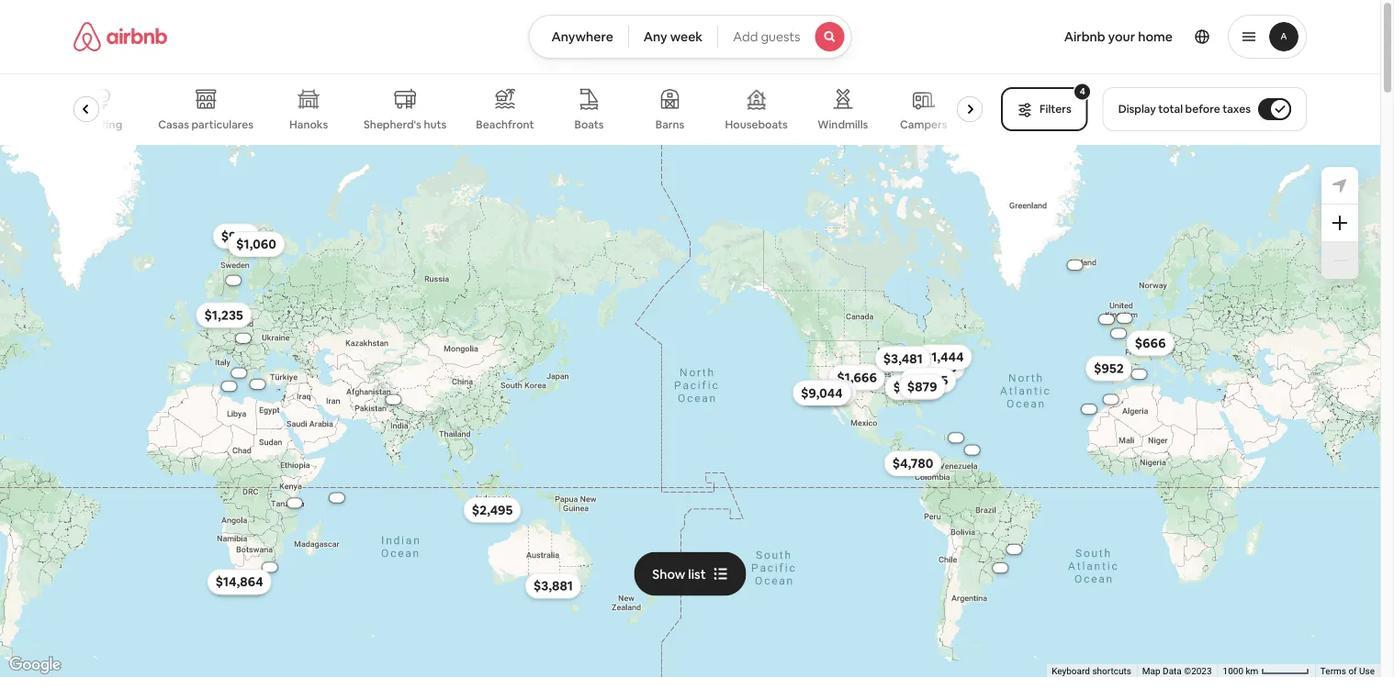 Task type: describe. For each thing, give the bounding box(es) containing it.
$2,545
[[948, 435, 964, 441]]

$9,044 button
[[793, 381, 851, 406]]

$1,484 button
[[800, 380, 857, 406]]

airbnb your home link
[[1053, 17, 1184, 56]]

google map
showing 40 stays. region
[[0, 145, 1380, 678]]

houseboats
[[726, 117, 788, 132]]

data
[[1163, 666, 1182, 677]]

any week
[[644, 28, 703, 45]]

$2,495 button
[[464, 498, 521, 523]]

terms of use
[[1321, 666, 1375, 677]]

$4,780
[[893, 456, 933, 472]]

$3,881
[[534, 578, 573, 595]]

map data ©2023
[[1142, 666, 1212, 677]]

huts
[[424, 117, 447, 132]]

$1,484
[[808, 385, 849, 401]]

none search field containing anywhere
[[528, 15, 852, 59]]

©2023
[[1184, 666, 1212, 677]]

add guests button
[[718, 15, 852, 59]]

$1,666 button
[[829, 365, 885, 391]]

$2,395
[[893, 380, 934, 396]]

1000 km button
[[1218, 665, 1315, 678]]

$666
[[1135, 335, 1166, 352]]

$1,733
[[919, 360, 957, 376]]

casas particulares
[[159, 117, 254, 132]]

airbnb
[[1064, 28, 1106, 45]]

show
[[652, 566, 686, 583]]

$1,060 button
[[228, 232, 285, 257]]

$666 button
[[1127, 331, 1174, 356]]

display
[[1118, 102, 1156, 116]]

shepherd's
[[364, 117, 422, 132]]

$1,444
[[924, 349, 964, 366]]

$3,566
[[964, 448, 981, 454]]

$1,235 button
[[196, 303, 251, 328]]

$1,695 button
[[901, 368, 956, 393]]

$2,545 button
[[938, 434, 975, 443]]

use
[[1359, 666, 1375, 677]]

$879 button
[[899, 374, 946, 400]]

terms of use link
[[1321, 666, 1375, 677]]

$962
[[221, 228, 252, 245]]

windmills
[[818, 118, 869, 132]]

zoom in image
[[1333, 216, 1347, 231]]

anywhere button
[[528, 15, 629, 59]]

$3,481 button
[[875, 346, 931, 372]]

shortcuts
[[1092, 666, 1131, 677]]

zoom out image
[[1333, 253, 1347, 268]]

$4,780 button
[[884, 451, 942, 477]]

km
[[1246, 666, 1259, 677]]

add
[[733, 28, 758, 45]]

keyboard shortcuts button
[[1052, 666, 1131, 678]]

$2,395 button
[[885, 375, 942, 401]]

golfing
[[84, 118, 123, 132]]

keyboard shortcuts
[[1052, 666, 1131, 677]]

$952 $1,484
[[808, 360, 1124, 401]]

taxes
[[1223, 102, 1251, 116]]

shepherd's huts
[[364, 117, 447, 132]]

$1,695
[[909, 372, 948, 389]]



Task type: vqa. For each thing, say whether or not it's contained in the screenshot.
Use
yes



Task type: locate. For each thing, give the bounding box(es) containing it.
filters button
[[1001, 87, 1088, 131]]

week
[[670, 28, 703, 45]]

keyboard
[[1052, 666, 1090, 677]]

$9,044
[[801, 385, 843, 402]]

$2,511 button
[[799, 380, 852, 406]]

total
[[1158, 102, 1183, 116]]

map
[[1142, 666, 1161, 677]]

$1,235
[[204, 307, 243, 324]]

airbnb your home
[[1064, 28, 1173, 45]]

home
[[1138, 28, 1173, 45]]

$14,864 button
[[207, 570, 272, 595]]

$1,695 $2,511
[[807, 372, 948, 401]]

$3,481
[[883, 351, 923, 367]]

$879
[[907, 379, 937, 395]]

$1,550 button
[[211, 570, 267, 596]]

1000
[[1223, 666, 1244, 677]]

$1,550
[[220, 575, 259, 591]]

$952 button
[[1086, 356, 1132, 382]]

hanoks
[[290, 118, 329, 132]]

$14,864
[[215, 574, 263, 591]]

list
[[688, 566, 706, 583]]

$3,566 button
[[954, 446, 991, 455]]

casas
[[159, 117, 190, 132]]

particulares
[[192, 117, 254, 132]]

display total before taxes
[[1118, 102, 1251, 116]]

any week button
[[628, 15, 718, 59]]

$2,495
[[472, 502, 513, 519]]

filters
[[1040, 102, 1072, 116]]

barns
[[656, 118, 685, 132]]

your
[[1108, 28, 1135, 45]]

any
[[644, 28, 667, 45]]

$962 button
[[213, 223, 260, 249]]

display total before taxes button
[[1103, 87, 1307, 131]]

$1,666
[[837, 370, 877, 386]]

add guests
[[733, 28, 801, 45]]

group
[[73, 73, 990, 145]]

show list
[[652, 566, 706, 583]]

google image
[[5, 654, 65, 678]]

beachfront
[[477, 118, 535, 132]]

profile element
[[874, 0, 1307, 73]]

None search field
[[528, 15, 852, 59]]

before
[[1185, 102, 1220, 116]]

$1,733 button
[[910, 355, 965, 381]]

campers
[[901, 118, 948, 132]]

group containing casas particulares
[[73, 73, 990, 145]]

$2,511
[[807, 384, 844, 401]]

show list button
[[634, 553, 746, 597]]

1000 km
[[1223, 666, 1261, 677]]

guests
[[761, 28, 801, 45]]

terms
[[1321, 666, 1346, 677]]

$952
[[1094, 360, 1124, 377]]

$3,881 button
[[525, 574, 581, 599]]

boats
[[575, 118, 604, 132]]

$1,060
[[236, 236, 276, 253]]

of
[[1349, 666, 1357, 677]]

anywhere
[[551, 28, 613, 45]]

$1,444 button
[[916, 345, 972, 370]]



